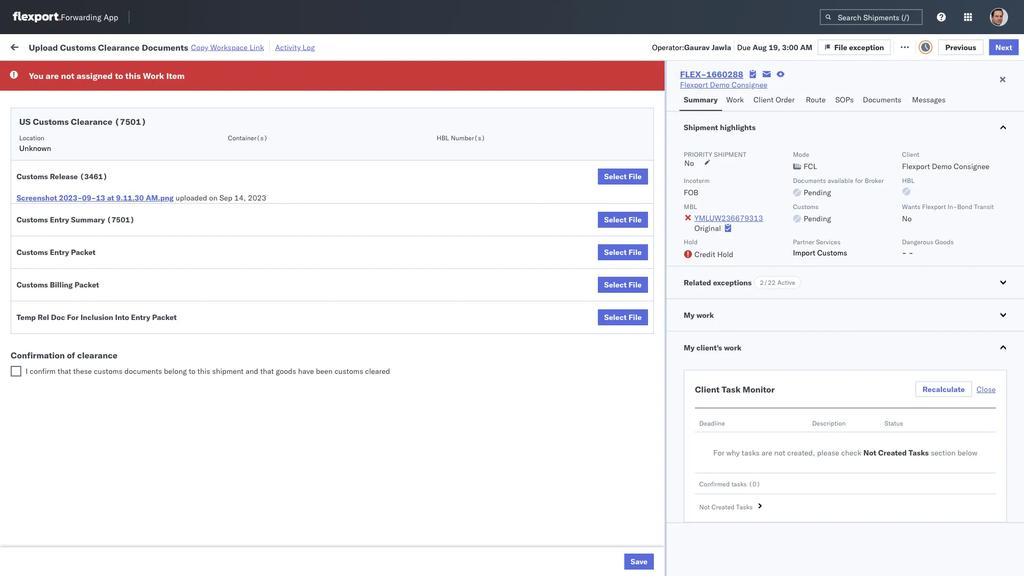 Task type: vqa. For each thing, say whether or not it's contained in the screenshot.
1:00 AM CST, Nov 9, 2022
no



Task type: locate. For each thing, give the bounding box(es) containing it.
client inside client flexport demo consignee incoterm fob
[[903, 150, 920, 158]]

work inside button
[[725, 343, 742, 352]]

1 2060357 from the top
[[649, 482, 681, 492]]

1 horizontal spatial are
[[762, 448, 773, 457]]

1 horizontal spatial for
[[856, 176, 864, 184]]

1 confirm pickup from los angeles, ca link from the top
[[25, 223, 152, 234]]

pickup inside schedule pickup from los angeles international airport
[[58, 101, 81, 110]]

5 select file from the top
[[605, 313, 642, 322]]

that right and
[[260, 367, 274, 376]]

maeu1234567 for confirm pickup from los angeles, ca
[[700, 247, 754, 256]]

bookings test consignee
[[421, 271, 506, 280], [495, 271, 580, 280]]

schedule delivery appointment link for 2:59 am est, feb 17, 2023
[[25, 82, 131, 93]]

0 vertical spatial flex-2150210
[[626, 153, 681, 163]]

0 vertical spatial 1911408
[[649, 224, 681, 233]]

on right link
[[266, 41, 274, 51]]

est, down snoozed
[[215, 83, 231, 92]]

2001714 down 1988285 at the top
[[649, 106, 681, 116]]

client for order
[[754, 95, 774, 104]]

0 horizontal spatial not
[[61, 70, 74, 81]]

pickup down confirmation of clearance
[[58, 364, 81, 374]]

pickup up these
[[58, 341, 81, 350]]

delivery up billing
[[54, 270, 81, 280]]

1 bicu1234565, demu1232567 from the top
[[700, 341, 808, 350]]

feb left the 20,
[[232, 153, 245, 163]]

schedule pickup from los angeles, ca link up these
[[25, 340, 156, 351]]

pm down 2:59 am est, feb 17, 2023
[[200, 106, 212, 116]]

1 horizontal spatial my work
[[684, 310, 715, 320]]

0 vertical spatial demo
[[710, 80, 730, 89]]

documents inside 'button'
[[864, 95, 902, 104]]

3:00 pm est, feb 20, 2023
[[182, 153, 279, 163]]

1 horizontal spatial at
[[216, 41, 223, 51]]

packet up upload proof of delivery
[[75, 280, 99, 290]]

numbers inside button
[[812, 87, 839, 95]]

summary down 09-
[[71, 215, 105, 224]]

1 horizontal spatial otter
[[495, 83, 513, 92]]

2023
[[261, 83, 279, 92], [260, 106, 279, 116], [260, 130, 279, 139], [260, 153, 279, 163], [248, 193, 267, 203], [265, 200, 283, 210], [261, 271, 279, 280], [265, 294, 283, 304], [257, 365, 276, 374]]

select file button for customs entry packet
[[598, 244, 649, 260]]

5 schedule from the top
[[25, 200, 56, 209]]

schedule pickup from los angeles, ca up 09-
[[25, 176, 156, 186]]

1 vertical spatial flex-1911408
[[626, 271, 681, 280]]

summary down container
[[684, 95, 718, 104]]

confirmed tasks ( 0 )
[[700, 480, 761, 488]]

2:59 for 2:59 am est, mar 3, 2023
[[182, 365, 199, 374]]

been
[[316, 367, 333, 376]]

forwarding app link
[[13, 12, 118, 22]]

otter
[[421, 83, 439, 92], [495, 83, 513, 92]]

07492792403 up created,
[[774, 435, 825, 445]]

(7501) for us customs clearance (7501)
[[115, 116, 146, 127]]

2 confirm pickup from los angeles, ca from the top
[[25, 247, 152, 256]]

0 horizontal spatial created
[[712, 503, 735, 511]]

1 vertical spatial my work
[[684, 310, 715, 320]]

select for customs release (3461)
[[605, 172, 627, 181]]

3:30 up 3:00 pm est, feb 20, 2023
[[182, 130, 199, 139]]

est, for schedule delivery appointment link related to 2:59 am est, feb 17, 2023
[[215, 83, 231, 92]]

team
[[951, 388, 968, 398]]

ocean fcl for 3:00 am est, feb 25, 2023
[[347, 271, 385, 280]]

1 schedule delivery appointment link from the top
[[25, 82, 131, 93]]

hbl up wants
[[903, 176, 915, 184]]

2 vertical spatial schedule delivery appointment
[[25, 200, 131, 209]]

3 2060357 from the top
[[649, 529, 681, 539]]

1 horizontal spatial summary
[[684, 95, 718, 104]]

0 horizontal spatial status
[[58, 66, 76, 74]]

2150210 for 12:00 pm est, feb 25, 2023
[[649, 294, 681, 304]]

confirm up "confirm delivery"
[[25, 247, 52, 256]]

1 flex-1977428 from the top
[[626, 177, 681, 186]]

1 vertical spatial maeu1234567
[[700, 200, 754, 210]]

1 confirm pickup from los angeles, ca button from the top
[[25, 223, 152, 235]]

17, for air
[[247, 106, 258, 116]]

1 ocean fcl from the top
[[347, 271, 385, 280]]

clearance inside button
[[83, 153, 117, 162]]

resize handle column header
[[163, 83, 176, 577], [289, 83, 302, 577], [329, 83, 342, 577], [403, 83, 416, 577], [477, 83, 490, 577], [591, 83, 603, 577], [682, 83, 694, 577], [755, 83, 768, 577], [898, 83, 910, 577], [972, 83, 984, 577], [1006, 83, 1018, 577]]

flex-2060357 button
[[609, 480, 683, 495], [609, 480, 683, 495], [609, 503, 683, 518], [609, 503, 683, 518], [609, 527, 683, 542], [609, 527, 683, 542], [609, 550, 683, 565], [609, 550, 683, 565]]

in-
[[948, 203, 958, 211]]

confirm pickup from los angeles, ca down customs entry summary (7501)
[[25, 247, 152, 256]]

est, left the 20,
[[214, 153, 230, 163]]

fcl
[[804, 162, 818, 171], [371, 271, 385, 280], [371, 365, 385, 374]]

0 vertical spatial status
[[58, 66, 76, 74]]

1 vertical spatial confirm pickup from los angeles, ca
[[25, 247, 152, 256]]

25, down 3:00 am est, feb 25, 2023
[[251, 294, 263, 304]]

my inside button
[[684, 343, 695, 352]]

workitem button
[[6, 85, 165, 96]]

upload inside upload customs clearance documents link
[[25, 153, 49, 162]]

schedule for 2nd schedule delivery appointment link from the top
[[25, 129, 56, 139]]

pm for schedule delivery appointment
[[205, 200, 217, 210]]

progress
[[166, 66, 193, 74]]

3 ocean from the top
[[347, 271, 369, 280]]

upload for upload proof of delivery
[[25, 294, 49, 303]]

0 vertical spatial 3:30 pm est, feb 17, 2023
[[182, 106, 279, 116]]

0 vertical spatial shipment
[[715, 150, 747, 158]]

previous button
[[939, 39, 984, 55]]

1 vertical spatial are
[[762, 448, 773, 457]]

from for "schedule pickup from los angeles, ca" 'button' corresponding to bicu1234565, demu1232567
[[83, 341, 99, 350]]

1 flex-2150210 from the top
[[626, 153, 681, 163]]

8 resize handle column header from the left
[[755, 83, 768, 577]]

0 horizontal spatial customs
[[94, 367, 123, 376]]

(7501) down 9.11.30
[[107, 215, 135, 224]]

2 vertical spatial flex-1977428
[[626, 247, 681, 257]]

tasks right why
[[742, 448, 760, 457]]

1 1911408 from the top
[[649, 224, 681, 233]]

schedule for schedule delivery appointment link for 10:30 pm est, feb 21, 2023
[[25, 200, 56, 209]]

1 vertical spatial 17,
[[247, 106, 258, 116]]

1 horizontal spatial customs
[[335, 367, 363, 376]]

2 pending from the top
[[804, 214, 832, 223]]

1 vertical spatial segu6076363
[[700, 506, 752, 515]]

1 air from the top
[[347, 106, 357, 116]]

07492792403 down created,
[[774, 459, 825, 468]]

0 vertical spatial upload
[[29, 42, 58, 52]]

customs inside partner services import customs
[[818, 248, 848, 257]]

3 select from the top
[[605, 248, 627, 257]]

2 air from the top
[[347, 153, 357, 163]]

us
[[19, 116, 31, 127]]

0 vertical spatial 2097290
[[649, 435, 681, 445]]

resize handle column header for deadline
[[289, 83, 302, 577]]

Search Work text field
[[666, 38, 783, 54]]

client for name
[[421, 87, 438, 95]]

1 vertical spatial demo123
[[774, 271, 810, 280]]

schedule down proof
[[25, 317, 56, 327]]

1 vertical spatial fcl
[[371, 271, 385, 280]]

1 schedule from the top
[[25, 82, 56, 92]]

5 select file button from the top
[[598, 310, 649, 326]]

2 1911408 from the top
[[649, 271, 681, 280]]

for right doc
[[67, 313, 79, 322]]

confirmed
[[700, 480, 730, 488]]

3 schedule pickup from los angeles, ca from the top
[[25, 341, 156, 350]]

1 vertical spatial my
[[684, 310, 695, 320]]

0 vertical spatial confirm
[[25, 223, 52, 233]]

1 vertical spatial schedule delivery appointment
[[25, 129, 131, 139]]

0 horizontal spatial that
[[58, 367, 71, 376]]

2 confirm pickup from los angeles, ca link from the top
[[25, 246, 152, 257]]

flexport
[[681, 80, 709, 89], [903, 162, 931, 171], [923, 203, 947, 211]]

2150210 up 1919147
[[649, 294, 681, 304]]

customs right 'been'
[[335, 367, 363, 376]]

10:30 pm est, feb 21, 2023
[[182, 200, 283, 210]]

2 confirm from the top
[[25, 247, 52, 256]]

3:30 pm est, feb 17, 2023
[[182, 106, 279, 116], [182, 130, 279, 139]]

3 select file from the top
[[605, 248, 642, 257]]

for left why
[[714, 448, 725, 457]]

6 schedule from the top
[[25, 317, 56, 327]]

1 demo123 from the top
[[774, 224, 810, 233]]

2 flxt00001977428a from the top
[[774, 200, 847, 210]]

schedule
[[25, 82, 56, 92], [25, 101, 56, 110], [25, 129, 56, 139], [25, 176, 56, 186], [25, 200, 56, 209], [25, 317, 56, 327], [25, 341, 56, 350], [25, 364, 56, 374]]

est, up 12:00 pm est, feb 25, 2023
[[215, 271, 231, 280]]

in
[[159, 66, 165, 74]]

1 horizontal spatial demo
[[933, 162, 953, 171]]

3 schedule delivery appointment from the top
[[25, 200, 131, 209]]

appointment down the (3461)
[[87, 200, 131, 209]]

1977428 left "mbl"
[[649, 200, 681, 210]]

confirm pickup from los angeles, ca link for flex-1977428
[[25, 246, 152, 257]]

flxt00001977428a for confirm pickup from los angeles, ca
[[774, 247, 847, 257]]

flex-2150210
[[626, 153, 681, 163], [626, 294, 681, 304]]

from down clearance
[[83, 364, 99, 374]]

1 horizontal spatial work
[[697, 310, 715, 320]]

from down 09-
[[79, 223, 94, 233]]

work,
[[112, 66, 129, 74]]

1 horizontal spatial bookings
[[495, 271, 526, 280]]

numbers inside container numbers
[[700, 92, 726, 100]]

1 vertical spatial demo
[[933, 162, 953, 171]]

location
[[19, 134, 44, 142]]

1 vertical spatial deadline
[[700, 420, 726, 428]]

dangerous
[[903, 238, 934, 246]]

0 horizontal spatial mode
[[347, 87, 364, 95]]

nyku9743990
[[700, 83, 752, 92]]

1 vertical spatial created
[[712, 503, 735, 511]]

0 horizontal spatial summary
[[71, 215, 105, 224]]

clearance
[[77, 350, 118, 361]]

0 vertical spatial work
[[31, 39, 58, 53]]

schedule delivery appointment link down us customs clearance (7501)
[[25, 129, 131, 140]]

1 2:59 from the top
[[182, 83, 199, 92]]

0 vertical spatial fcl
[[804, 162, 818, 171]]

select for customs billing packet
[[605, 280, 627, 290]]

1 select file button from the top
[[598, 169, 649, 185]]

3 select file button from the top
[[598, 244, 649, 260]]

import work
[[90, 41, 135, 51]]

3 flex-1977428 from the top
[[626, 247, 681, 257]]

2 vertical spatial appointment
[[87, 200, 131, 209]]

1 horizontal spatial import
[[794, 248, 816, 257]]

1 2097290 from the top
[[649, 435, 681, 445]]

confirm delivery link
[[25, 270, 81, 281]]

client left order
[[754, 95, 774, 104]]

2 flex-1911408 from the top
[[626, 271, 681, 280]]

schedule delivery appointment button up customs entry summary (7501)
[[25, 199, 131, 211]]

flex-1977428 left "mbl"
[[626, 200, 681, 210]]

4 select file button from the top
[[598, 277, 649, 293]]

customs inside button
[[51, 153, 81, 162]]

2/22 active
[[760, 279, 796, 287]]

1 horizontal spatial tasks
[[909, 448, 930, 457]]

2 resize handle column header from the left
[[289, 83, 302, 577]]

flexport inside client flexport demo consignee incoterm fob
[[903, 162, 931, 171]]

from up 09-
[[83, 176, 99, 186]]

)
[[757, 480, 761, 488]]

0 vertical spatial not
[[61, 70, 74, 81]]

0 vertical spatial confirm pickup from los angeles, ca button
[[25, 223, 152, 235]]

entry right into
[[131, 313, 150, 322]]

work up by:
[[31, 39, 58, 53]]

confirm inside "button"
[[25, 270, 52, 280]]

ocean lcl for otter
[[347, 83, 384, 92]]

segu6076363 down confirmed tasks ( 0 ) in the right of the page
[[700, 506, 752, 515]]

1 vertical spatial hold
[[718, 250, 734, 259]]

2 bicu1234565, from the top
[[700, 365, 752, 374]]

numbers for mbl/mawb numbers
[[812, 87, 839, 95]]

track
[[276, 41, 293, 51]]

1 flxt00001977428a from the top
[[774, 177, 847, 186]]

1 horizontal spatial no
[[685, 159, 695, 168]]

mbl
[[684, 203, 698, 211]]

belong
[[164, 367, 187, 376]]

pickup for "schedule pickup from los angeles, ca" 'button' for maeu1234567
[[58, 176, 81, 186]]

mode down mawb1234
[[794, 150, 810, 158]]

0 vertical spatial mode
[[347, 87, 364, 95]]

flex-2150210 for 12:00 pm est, feb 25, 2023
[[626, 294, 681, 304]]

schedule pickup from los angeles, ca button for bicu1234565, demu1232567
[[25, 340, 156, 352]]

25, for 3:00 am est, feb 25, 2023
[[247, 271, 259, 280]]

0 vertical spatial (7501)
[[115, 116, 146, 127]]

upload inside upload proof of delivery link
[[25, 294, 49, 303]]

schedule for third "schedule pickup from los angeles, ca" 'button' from the top of the page schedule pickup from los angeles, ca link
[[25, 364, 56, 374]]

3:00 for bookings test consignee
[[182, 271, 199, 280]]

0 vertical spatial air
[[347, 106, 357, 116]]

schedule pickup from los angeles, ca down clearance
[[25, 364, 156, 374]]

4 select from the top
[[605, 280, 627, 290]]

1 bookings from the left
[[421, 271, 452, 280]]

client up wants
[[903, 150, 920, 158]]

None checkbox
[[11, 366, 21, 377]]

are right the you
[[46, 70, 59, 81]]

flexport up wants
[[903, 162, 931, 171]]

tasks
[[909, 448, 930, 457], [737, 503, 753, 511]]

honeywell - test account
[[421, 200, 509, 210], [495, 200, 583, 210]]

from for "schedule pickup from los angeles, ca" 'button' for maeu1234567
[[83, 176, 99, 186]]

my work down the related
[[684, 310, 715, 320]]

maeu1234567 down original
[[700, 247, 754, 256]]

temp
[[17, 313, 36, 322]]

packet for customs entry packet
[[71, 248, 96, 257]]

flex-1977428 for schedule pickup from los angeles, ca
[[626, 177, 681, 186]]

import
[[90, 41, 114, 51], [794, 248, 816, 257]]

feb up 12:00 pm est, feb 25, 2023
[[232, 271, 246, 280]]

my work inside button
[[684, 310, 715, 320]]

customs down clearance
[[94, 367, 123, 376]]

2 schedule delivery appointment from the top
[[25, 129, 131, 139]]

schedule delivery appointment link for 10:30 pm est, feb 21, 2023
[[25, 199, 131, 210]]

schedule down confirmation
[[25, 364, 56, 374]]

customs up screenshot
[[17, 172, 48, 181]]

5 select from the top
[[605, 313, 627, 322]]

1 horizontal spatial to
[[189, 367, 196, 376]]

2 select file button from the top
[[598, 212, 649, 228]]

1 horizontal spatial work
[[143, 70, 164, 81]]

flexport inside wants flexport in-bond transit no
[[923, 203, 947, 211]]

air for 3:00 pm est, feb 20, 2023
[[347, 153, 357, 163]]

have
[[298, 367, 314, 376]]

:
[[76, 66, 78, 74], [246, 66, 248, 74]]

2 flex-1911466 from the top
[[626, 365, 681, 374]]

activity
[[275, 42, 301, 52]]

to right assigned
[[115, 70, 123, 81]]

0 horizontal spatial for
[[102, 66, 110, 74]]

-
[[473, 83, 478, 92], [580, 106, 585, 116], [506, 153, 511, 163], [580, 153, 585, 163], [458, 200, 463, 210], [532, 200, 537, 210], [903, 248, 907, 257], [909, 248, 914, 257], [506, 294, 511, 304], [580, 294, 585, 304], [774, 365, 778, 374], [778, 365, 783, 374], [774, 388, 778, 398], [778, 388, 783, 398]]

assignment
[[970, 388, 1009, 398]]

1 vertical spatial confirm pickup from los angeles, ca button
[[25, 246, 152, 258]]

client for flexport
[[903, 150, 920, 158]]

flex-2060357
[[626, 482, 681, 492], [626, 506, 681, 515], [626, 529, 681, 539], [626, 553, 681, 562]]

schedule left 2023-
[[25, 200, 56, 209]]

1 vertical spatial 2097290
[[649, 459, 681, 468]]

for
[[102, 66, 110, 74], [856, 176, 864, 184]]

maeu1234567 down priority shipment
[[700, 177, 754, 186]]

0 vertical spatial demo123
[[774, 224, 810, 233]]

2 demo123 from the top
[[774, 271, 810, 280]]

2 confirm pickup from los angeles, ca button from the top
[[25, 246, 152, 258]]

1977428 left credit
[[649, 247, 681, 257]]

2 select from the top
[[605, 215, 627, 224]]

client left task
[[696, 384, 720, 395]]

5 resize handle column header from the left
[[477, 83, 490, 577]]

hbl for hbl number(s)
[[437, 134, 450, 142]]

2 2150210 from the top
[[649, 294, 681, 304]]

work inside button
[[697, 310, 715, 320]]

0 horizontal spatial are
[[46, 70, 59, 81]]

maeu1234567 up "ymluw236679313"
[[700, 200, 754, 210]]

12:00
[[182, 294, 203, 304]]

3 1977428 from the top
[[649, 247, 681, 257]]

3:00 am est, feb 25, 2023
[[182, 271, 279, 280]]

select file for customs billing packet
[[605, 280, 642, 290]]

no
[[250, 66, 259, 74], [685, 159, 695, 168], [903, 214, 913, 223]]

schedule pickup from los angeles, ca button down clearance
[[25, 364, 156, 376]]

1977428 for schedule pickup from los angeles, ca
[[649, 177, 681, 186]]

0 vertical spatial ocean fcl
[[347, 271, 385, 280]]

no right snoozed
[[250, 66, 259, 74]]

appointment
[[87, 82, 131, 92], [87, 129, 131, 139], [87, 200, 131, 209]]

order
[[776, 95, 795, 104]]

select for customs entry packet
[[605, 248, 627, 257]]

schedule inside schedule pickup from los angeles international airport
[[25, 101, 56, 110]]

2 lcl from the top
[[371, 200, 384, 210]]

flexport for no
[[923, 203, 947, 211]]

0 vertical spatial schedule pickup from los angeles, ca button
[[25, 176, 156, 188]]

1 horizontal spatial honeywell
[[495, 200, 530, 210]]

summary button
[[680, 90, 723, 111]]

017482927423 for 12:00 pm est, feb 25, 2023
[[774, 294, 829, 304]]

workspace
[[210, 42, 248, 52]]

delivery for 10:30 pm est, feb 21, 2023
[[58, 200, 85, 209]]

0 vertical spatial --
[[774, 365, 783, 374]]

delivery for 3:00 am est, feb 25, 2023
[[54, 270, 81, 280]]

2 vertical spatial upload
[[25, 294, 49, 303]]

pickup
[[58, 101, 81, 110], [58, 176, 81, 186], [54, 223, 77, 233], [54, 247, 77, 256], [58, 317, 81, 327], [58, 341, 81, 350], [58, 364, 81, 374]]

2 flex-2097290 from the top
[[626, 459, 681, 468]]

schedule for 2nd schedule pickup from los angeles, ca link from the top of the page
[[25, 317, 56, 327]]

name
[[440, 87, 457, 95]]

flexport demo consignee
[[681, 80, 768, 89]]

copy
[[191, 42, 209, 52]]

ocean for bookings test consignee
[[347, 271, 369, 280]]

1 1911466 from the top
[[649, 341, 681, 351]]

route
[[807, 95, 826, 104]]

work
[[31, 39, 58, 53], [697, 310, 715, 320], [725, 343, 742, 352]]

0 vertical spatial schedule delivery appointment
[[25, 82, 131, 92]]

0 horizontal spatial honeywell
[[421, 200, 456, 210]]

10 resize handle column header from the left
[[972, 83, 984, 577]]

no inside wants flexport in-bond transit no
[[903, 214, 913, 223]]

mode right snooze
[[347, 87, 364, 95]]

2 vertical spatial no
[[903, 214, 913, 223]]

1 lcl from the top
[[371, 83, 384, 92]]

client flexport demo consignee incoterm fob
[[684, 150, 990, 197]]

flex-1919147 button
[[609, 315, 683, 330], [609, 315, 683, 330]]

confirm pickup from los angeles, ca for flex-1911408
[[25, 223, 152, 233]]

at left the risk
[[216, 41, 223, 51]]

2 flex-2001714 from the top
[[626, 130, 681, 139]]

3 flxt00001977428a from the top
[[774, 247, 847, 257]]

filtered
[[11, 65, 37, 75]]

flexport for fob
[[903, 162, 931, 171]]

1 vertical spatial flex-2001714
[[626, 130, 681, 139]]

4 2060357 from the top
[[649, 553, 681, 562]]

1 confirm pickup from los angeles, ca from the top
[[25, 223, 152, 233]]

2 schedule from the top
[[25, 101, 56, 110]]

2 vertical spatial fcl
[[371, 365, 385, 374]]

0 horizontal spatial this
[[125, 70, 141, 81]]

am.png
[[146, 193, 174, 203]]

entry up "confirm delivery"
[[50, 248, 69, 257]]

4 bicu1234565, from the top
[[700, 412, 752, 421]]

1 vertical spatial --
[[774, 388, 783, 398]]

not down confirmed
[[700, 503, 710, 511]]

select file button
[[598, 169, 649, 185], [598, 212, 649, 228], [598, 244, 649, 260], [598, 277, 649, 293], [598, 310, 649, 326]]

est, down deadline button
[[214, 106, 230, 116]]

upload customs clearance documents
[[25, 153, 157, 162]]

pending for customs
[[804, 214, 832, 223]]

tasks left 'section'
[[909, 448, 930, 457]]

1 1977428 from the top
[[649, 177, 681, 186]]

2 3:30 pm est, feb 17, 2023 from the top
[[182, 130, 279, 139]]

created right check at right
[[879, 448, 908, 457]]

workitem
[[12, 87, 40, 95]]

consignee inside client flexport demo consignee incoterm fob
[[954, 162, 990, 171]]

1 horizontal spatial :
[[246, 66, 248, 74]]

demo123 down partner
[[774, 271, 810, 280]]

17, up the 20,
[[247, 130, 258, 139]]

select file
[[605, 172, 642, 181], [605, 215, 642, 224], [605, 248, 642, 257], [605, 280, 642, 290], [605, 313, 642, 322]]

i confirm that these customs documents belong to this shipment and that goods have been customs cleared
[[26, 367, 390, 376]]

0 vertical spatial 1977428
[[649, 177, 681, 186]]

0 vertical spatial segu6076363
[[700, 482, 752, 491]]

llc
[[549, 83, 562, 92]]

client
[[421, 87, 438, 95], [754, 95, 774, 104], [903, 150, 920, 158], [696, 384, 720, 395]]

1 vertical spatial import
[[794, 248, 816, 257]]

2:59 am est, feb 17, 2023
[[182, 83, 279, 92]]

0 vertical spatial work
[[116, 41, 135, 51]]

otter left the name
[[421, 83, 439, 92]]

flex-2001714 button
[[609, 104, 683, 119], [609, 104, 683, 119], [609, 127, 683, 142], [609, 127, 683, 142]]

los left the angeles
[[101, 101, 113, 110]]

appointment for 10:30 pm est, feb 21, 2023
[[87, 200, 131, 209]]

id
[[622, 87, 629, 95]]

3 schedule delivery appointment button from the top
[[25, 199, 131, 211]]

file for customs release (3461)
[[629, 172, 642, 181]]

select file button for customs entry summary (7501)
[[598, 212, 649, 228]]

packet down customs entry summary (7501)
[[71, 248, 96, 257]]

confirm pickup from los angeles, ca link down 09-
[[25, 223, 152, 234]]

ca
[[146, 176, 156, 186], [142, 223, 152, 233], [142, 247, 152, 256], [146, 317, 156, 327], [146, 341, 156, 350], [146, 364, 156, 374]]

documents right sops button
[[864, 95, 902, 104]]

confirm pickup from los angeles, ca for flex-1977428
[[25, 247, 152, 256]]

schedule pickup from los angeles, ca button up 09-
[[25, 176, 156, 188]]

fcl for bicu1234565, demu1232567
[[371, 365, 385, 374]]

2 bookings from the left
[[495, 271, 526, 280]]

1 select file from the top
[[605, 172, 642, 181]]

1911466
[[649, 341, 681, 351], [649, 365, 681, 374], [649, 388, 681, 398], [649, 412, 681, 421]]

check
[[842, 448, 862, 457]]

schedule pickup from los angeles, ca up these
[[25, 341, 156, 350]]

schedule down the you
[[25, 82, 56, 92]]

187 on track
[[250, 41, 293, 51]]

customs billing packet
[[17, 280, 99, 290]]

for why tasks are not created, please check not created tasks section below
[[714, 448, 978, 457]]

confirmation
[[11, 350, 65, 361]]

forwarding
[[61, 12, 102, 22]]

my for my client's work button
[[684, 343, 695, 352]]

1 vertical spatial 017482927423
[[774, 294, 829, 304]]

4 resize handle column header from the left
[[403, 83, 416, 577]]

3 schedule from the top
[[25, 129, 56, 139]]

from inside schedule pickup from los angeles international airport
[[83, 101, 99, 110]]

: for status
[[76, 66, 78, 74]]

my inside button
[[684, 310, 695, 320]]

container numbers button
[[694, 81, 758, 100]]

for left work,
[[102, 66, 110, 74]]

1 schedule pickup from los angeles, ca from the top
[[25, 176, 156, 186]]

my work up the filtered by:
[[11, 39, 58, 53]]

1 vertical spatial status
[[885, 420, 904, 428]]

gaurav
[[685, 42, 710, 52]]

2 vertical spatial flxt00001977428a
[[774, 247, 847, 257]]

2 vertical spatial flexport
[[923, 203, 947, 211]]

original
[[695, 223, 722, 233]]

3:00 up 12:00
[[182, 271, 199, 280]]

schedule up 'confirm' on the bottom of the page
[[25, 341, 56, 350]]

numbers
[[812, 87, 839, 95], [700, 92, 726, 100]]

0 vertical spatial tasks
[[909, 448, 930, 457]]

confirmation of clearance
[[11, 350, 118, 361]]

1 vertical spatial this
[[198, 367, 210, 376]]

appointment down you are not assigned to this work item
[[87, 82, 131, 92]]

0 vertical spatial 17,
[[247, 83, 259, 92]]

maeu1234567 for schedule pickup from los angeles, ca
[[700, 177, 754, 186]]

upload down location
[[25, 153, 49, 162]]

clearance for upload customs clearance documents
[[83, 153, 117, 162]]

2 vertical spatial schedule delivery appointment link
[[25, 199, 131, 210]]

8 schedule from the top
[[25, 364, 56, 374]]

demo inside client flexport demo consignee incoterm fob
[[933, 162, 953, 171]]

Search Shipments (/) text field
[[820, 9, 923, 25]]

confirm pickup from los angeles, ca button for flex-1977428
[[25, 246, 152, 258]]

work up status : ready for work, blocked, in progress
[[116, 41, 135, 51]]

1 ocean lcl from the top
[[347, 83, 384, 92]]

wi
[[942, 388, 949, 398]]

-- right task
[[774, 388, 783, 398]]

container
[[700, 83, 728, 91]]

1 vertical spatial entry
[[50, 248, 69, 257]]

exceptions
[[714, 278, 752, 287]]

mode inside button
[[347, 87, 364, 95]]

mbl/mawb numbers button
[[768, 85, 900, 96]]

resize handle column header for mbl/mawb numbers
[[898, 83, 910, 577]]

2 otter from the left
[[495, 83, 513, 92]]

integration for 3:00 pm est, feb 20, 2023
[[495, 153, 532, 163]]

and
[[246, 367, 259, 376]]

created down confirmed tasks ( 0 ) in the right of the page
[[712, 503, 735, 511]]

confirm up "customs entry packet"
[[25, 223, 52, 233]]

0 vertical spatial on
[[266, 41, 274, 51]]

not inside button
[[700, 503, 710, 511]]

proof
[[51, 294, 69, 303]]

est, left 21,
[[219, 200, 235, 210]]

appointment down "schedule pickup from los angeles international airport" button
[[87, 129, 131, 139]]

pickup down upload proof of delivery "button"
[[58, 317, 81, 327]]

0 vertical spatial flex-2001714
[[626, 106, 681, 116]]

select file for customs release (3461)
[[605, 172, 642, 181]]

2 : from the left
[[246, 66, 248, 74]]

pickup up "customs entry packet"
[[54, 223, 77, 233]]

schedule delivery appointment up customs entry summary (7501)
[[25, 200, 131, 209]]

to
[[115, 70, 123, 81], [189, 367, 196, 376]]

1 vertical spatial not
[[775, 448, 786, 457]]

customs up release
[[51, 153, 81, 162]]

air for 3:30 pm est, feb 17, 2023
[[347, 106, 357, 116]]

appointment for 2:59 am est, feb 17, 2023
[[87, 82, 131, 92]]

1 2150210 from the top
[[649, 153, 681, 163]]



Task type: describe. For each thing, give the bounding box(es) containing it.
1 flex-1911408 from the top
[[626, 224, 681, 233]]

0 vertical spatial at
[[216, 41, 223, 51]]

1 that from the left
[[58, 367, 71, 376]]

2023 down the '187 on track'
[[261, 83, 279, 92]]

0 horizontal spatial at
[[107, 193, 114, 203]]

1 bicu1234565, from the top
[[700, 341, 752, 350]]

schedule delivery appointment for 2:59 am est, feb 17, 2023
[[25, 82, 131, 92]]

schedule pickup from los angeles, ca link for third "schedule pickup from los angeles, ca" 'button' from the top of the page
[[25, 364, 156, 374]]

3,
[[248, 365, 255, 374]]

created inside button
[[712, 503, 735, 511]]

pickup for confirm pickup from los angeles, ca button related to flex-1977428
[[54, 247, 77, 256]]

log
[[303, 42, 315, 52]]

hbl for hbl
[[903, 176, 915, 184]]

confirm for flex-1911408
[[25, 223, 52, 233]]

batch
[[965, 41, 986, 51]]

credit hold
[[695, 250, 734, 259]]

12:00 pm est, feb 25, 2023
[[182, 294, 283, 304]]

schedule delivery appointment button for 2:59 am est, feb 17, 2023
[[25, 82, 131, 94]]

0 horizontal spatial shipment
[[212, 367, 244, 376]]

2 segu6076363 from the top
[[700, 506, 752, 515]]

2 -- from the top
[[774, 388, 783, 398]]

4 bicu1234565, demu1232567 from the top
[[700, 412, 808, 421]]

upload for upload customs clearance documents
[[25, 153, 49, 162]]

3 bicu1234565, demu1232567 from the top
[[700, 388, 808, 397]]

0 vertical spatial are
[[46, 70, 59, 81]]

am for 3:00 am est, feb 25, 2023
[[200, 271, 213, 280]]

0 vertical spatial my work
[[11, 39, 58, 53]]

feb down 3:00 am est, feb 25, 2023
[[236, 294, 250, 304]]

snoozed
[[221, 66, 246, 74]]

1 3:30 pm est, feb 17, 2023 from the top
[[182, 106, 279, 116]]

transit
[[975, 203, 995, 211]]

otter for otter products, llc
[[495, 83, 513, 92]]

ocean lcl for honeywell
[[347, 200, 384, 210]]

deadline inside button
[[182, 87, 210, 95]]

20,
[[247, 153, 258, 163]]

from left into
[[83, 317, 99, 327]]

confirm for flex-1977428
[[25, 247, 52, 256]]

1 07492792403 from the top
[[774, 435, 825, 445]]

3 flex-1911466 from the top
[[626, 388, 681, 398]]

2023 up 12:00 pm est, feb 25, 2023
[[261, 271, 279, 280]]

summary inside button
[[684, 95, 718, 104]]

of inside "button"
[[71, 294, 78, 303]]

1 2001714 from the top
[[649, 106, 681, 116]]

my client's work button
[[667, 332, 1025, 364]]

1 horizontal spatial shipment
[[715, 150, 747, 158]]

documents button
[[859, 90, 909, 111]]

feb down deadline button
[[232, 106, 245, 116]]

airport
[[70, 111, 93, 121]]

status for status : ready for work, blocked, in progress
[[58, 66, 76, 74]]

cleared
[[365, 367, 390, 376]]

documents up in
[[142, 42, 188, 52]]

0 vertical spatial hold
[[684, 238, 698, 246]]

1 horizontal spatial deadline
[[700, 420, 726, 428]]

flex-1919147
[[626, 318, 681, 327]]

0 horizontal spatial to
[[115, 70, 123, 81]]

1 vertical spatial to
[[189, 367, 196, 376]]

los left into
[[101, 317, 113, 327]]

integration for 3:30 pm est, feb 17, 2023
[[495, 106, 532, 116]]

017482927423 for 3:00 pm est, feb 20, 2023
[[774, 153, 829, 163]]

us customs clearance (7501)
[[19, 116, 146, 127]]

import inside button
[[90, 41, 114, 51]]

2:59 for 2:59 am est, feb 17, 2023
[[182, 83, 199, 92]]

(7501) for customs entry summary (7501)
[[107, 215, 135, 224]]

1 vertical spatial work
[[143, 70, 164, 81]]

air for 12:00 pm est, feb 25, 2023
[[347, 294, 357, 304]]

broker
[[865, 176, 885, 184]]

0
[[753, 480, 757, 488]]

snoozed : no
[[221, 66, 259, 74]]

pickup for confirm pickup from los angeles, ca button associated with flex-1911408
[[54, 223, 77, 233]]

screenshot 2023-09-13 at 9.11.30 am.png link
[[17, 193, 174, 203]]

2 vertical spatial packet
[[152, 313, 177, 322]]

documents available for broker
[[794, 176, 885, 184]]

2 schedule delivery appointment link from the top
[[25, 129, 131, 140]]

import work button
[[86, 34, 139, 58]]

2 bookings test consignee from the left
[[495, 271, 580, 280]]

2 3:30 from the top
[[182, 130, 199, 139]]

documents left available
[[794, 176, 827, 184]]

schedule pickup from los angeles, ca button for maeu1234567
[[25, 176, 156, 188]]

1 vertical spatial for
[[714, 448, 725, 457]]

2 schedule delivery appointment button from the top
[[25, 129, 131, 141]]

resize handle column header for consignee
[[591, 83, 603, 577]]

pm up 3:00 pm est, feb 20, 2023
[[200, 130, 212, 139]]

feb left 21,
[[236, 200, 250, 210]]

client task monitor
[[696, 384, 775, 395]]

work button
[[723, 90, 750, 111]]

app
[[104, 12, 118, 22]]

created,
[[788, 448, 816, 457]]

from for third "schedule pickup from los angeles, ca" 'button' from the top of the page
[[83, 364, 99, 374]]

confirm delivery
[[25, 270, 81, 280]]

client's
[[697, 343, 723, 352]]

2 that from the left
[[260, 367, 274, 376]]

feb up 3:00 pm est, feb 20, 2023
[[232, 130, 245, 139]]

1 flex-2060357 from the top
[[626, 482, 681, 492]]

0 vertical spatial tasks
[[742, 448, 760, 457]]

customs up "confirm delivery"
[[17, 248, 48, 257]]

2023 right 14,
[[248, 193, 267, 203]]

2 customs from the left
[[335, 367, 363, 376]]

documents inside button
[[119, 153, 157, 162]]

pm for schedule pickup from los angeles international airport
[[200, 106, 212, 116]]

client for task
[[696, 384, 720, 395]]

consignee inside button
[[495, 87, 526, 95]]

2 vertical spatial entry
[[131, 313, 150, 322]]

19,
[[769, 42, 781, 52]]

0 horizontal spatial on
[[209, 193, 218, 203]]

messages button
[[909, 90, 952, 111]]

highlights
[[721, 123, 756, 132]]

related
[[684, 278, 712, 287]]

pm for upload proof of delivery
[[205, 294, 217, 304]]

customs release (3461)
[[17, 172, 108, 181]]

1 honeywell from the left
[[421, 200, 456, 210]]

2 bicu1234565, demu1232567 from the top
[[700, 365, 808, 374]]

2 vertical spatial 17,
[[247, 130, 258, 139]]

3 resize handle column header from the left
[[329, 83, 342, 577]]

0 vertical spatial not
[[864, 448, 877, 457]]

1 vertical spatial tasks
[[732, 480, 748, 488]]

1 3:30 from the top
[[182, 106, 199, 116]]

2023 down 3:00 am est, feb 25, 2023
[[265, 294, 283, 304]]

est, left mar
[[215, 365, 231, 374]]

2 flex-2060357 from the top
[[626, 506, 681, 515]]

import inside partner services import customs
[[794, 248, 816, 257]]

2 honeywell - test account from the left
[[495, 200, 583, 210]]

due
[[738, 42, 751, 52]]

file for customs billing packet
[[629, 280, 642, 290]]

screenshot
[[17, 193, 57, 203]]

1 vertical spatial of
[[67, 350, 75, 361]]

activity log button
[[275, 41, 315, 54]]

mbl/mawb numbers
[[774, 87, 839, 95]]

fcl for demu1232567
[[371, 271, 385, 280]]

0 vertical spatial my
[[11, 39, 28, 53]]

confirm pickup from los angeles, ca button for flex-1911408
[[25, 223, 152, 235]]

flex-1660288
[[681, 69, 744, 80]]

4 ocean from the top
[[347, 365, 369, 374]]

numbers for container numbers
[[700, 92, 726, 100]]

sops button
[[832, 90, 859, 111]]

4 1911466 from the top
[[649, 412, 681, 421]]

(
[[749, 480, 753, 488]]

action
[[988, 41, 1012, 51]]

09-
[[82, 193, 96, 203]]

2023-
[[59, 193, 82, 203]]

from for confirm pickup from los angeles, ca button related to flex-1977428
[[79, 247, 94, 256]]

los up 13
[[101, 176, 113, 186]]

status : ready for work, blocked, in progress
[[58, 66, 193, 74]]

1 bookings test consignee from the left
[[421, 271, 506, 280]]

shipment highlights
[[684, 123, 756, 132]]

schedule pickup from los angeles, ca link for "schedule pickup from los angeles, ca" 'button' corresponding to bicu1234565, demu1232567
[[25, 340, 156, 351]]

schedule delivery appointment for 10:30 pm est, feb 21, 2023
[[25, 200, 131, 209]]

schedule for schedule pickup from los angeles, ca link associated with "schedule pickup from los angeles, ca" 'button' corresponding to bicu1234565, demu1232567
[[25, 341, 56, 350]]

3 bicu1234565, from the top
[[700, 388, 752, 397]]

4 flex-1911466 from the top
[[626, 412, 681, 421]]

feb down snoozed : no
[[232, 83, 246, 92]]

customs down "confirm delivery"
[[17, 280, 48, 290]]

13
[[96, 193, 105, 203]]

2 2001714 from the top
[[649, 130, 681, 139]]

assigned
[[77, 70, 113, 81]]

0 vertical spatial 3:00
[[783, 42, 799, 52]]

2 maeu1234567 from the top
[[700, 200, 754, 210]]

resize handle column header for flex id
[[682, 83, 694, 577]]

clearance for upload customs clearance documents copy workspace link
[[98, 42, 140, 52]]

delivery for 2:59 am est, feb 17, 2023
[[58, 82, 85, 92]]

0 horizontal spatial work
[[116, 41, 135, 51]]

2023 up container(s)
[[260, 106, 279, 116]]

1 customs from the left
[[94, 367, 123, 376]]

1 vertical spatial no
[[685, 159, 695, 168]]

los down clearance
[[101, 364, 113, 374]]

11 resize handle column header from the left
[[1006, 83, 1018, 577]]

select file button for customs billing packet
[[598, 277, 649, 293]]

lcl for otter products - test account
[[371, 83, 384, 92]]

select for customs entry summary (7501)
[[605, 215, 627, 224]]

2023 right 21,
[[265, 200, 283, 210]]

resize handle column header for workitem
[[163, 83, 176, 577]]

21,
[[251, 200, 263, 210]]

flxt00001977428a for schedule pickup from los angeles, ca
[[774, 177, 847, 186]]

2 schedule pickup from los angeles, ca link from the top
[[25, 317, 156, 327]]

close button
[[977, 385, 997, 394]]

operator:
[[653, 42, 685, 52]]

20
[[931, 388, 940, 398]]

0 horizontal spatial for
[[67, 313, 79, 322]]

customs up location
[[33, 116, 69, 127]]

test
[[916, 388, 929, 398]]

2 2097290 from the top
[[649, 459, 681, 468]]

messages
[[913, 95, 946, 104]]

1 flex-2001714 from the top
[[626, 106, 681, 116]]

related exceptions
[[684, 278, 752, 287]]

schedule for "schedule pickup from los angeles, ca" 'button' for maeu1234567's schedule pickup from los angeles, ca link
[[25, 176, 56, 186]]

task
[[722, 384, 741, 395]]

you
[[29, 70, 44, 81]]

est, for confirm delivery link
[[215, 271, 231, 280]]

(10)
[[173, 41, 191, 51]]

2 appointment from the top
[[87, 129, 131, 139]]

from for confirm pickup from los angeles, ca button associated with flex-1911408
[[79, 223, 94, 233]]

flex-1660288 link
[[681, 69, 744, 80]]

ymluw236679313
[[695, 214, 764, 223]]

why
[[727, 448, 740, 457]]

resize handle column header for client name
[[477, 83, 490, 577]]

file for temp rel doc for inclusion into entry packet
[[629, 313, 642, 322]]

los inside schedule pickup from los angeles international airport
[[101, 101, 113, 110]]

risk
[[225, 41, 237, 51]]

upload proof of delivery
[[25, 294, 107, 303]]

upload for upload customs clearance documents copy workspace link
[[29, 42, 58, 52]]

file for customs entry summary (7501)
[[629, 215, 642, 224]]

2150210 for 3:00 pm est, feb 20, 2023
[[649, 153, 681, 163]]

screenshot 2023-09-13 at 9.11.30 am.png uploaded on sep 14, 2023
[[17, 193, 267, 203]]

2 1977428 from the top
[[649, 200, 681, 210]]

customs up ready
[[60, 42, 96, 52]]

flexport. image
[[13, 12, 61, 22]]

2 1911466 from the top
[[649, 365, 681, 374]]

los down 13
[[96, 223, 108, 233]]

pickup for "schedule pickup from los angeles, ca" 'button' corresponding to bicu1234565, demu1232567
[[58, 341, 81, 350]]

3 schedule pickup from los angeles, ca button from the top
[[25, 364, 156, 376]]

lcl for honeywell - test account
[[371, 200, 384, 210]]

sops
[[836, 95, 854, 104]]

from for "schedule pickup from los angeles international airport" button
[[83, 101, 99, 110]]

goods
[[276, 367, 296, 376]]

2023 right the 3,
[[257, 365, 276, 374]]

billing
[[50, 280, 73, 290]]

my for my work button
[[684, 310, 695, 320]]

next
[[996, 42, 1013, 52]]

below
[[958, 448, 978, 457]]

2 honeywell from the left
[[495, 200, 530, 210]]

1 flex-2097290 from the top
[[626, 435, 681, 445]]

1 honeywell - test account from the left
[[421, 200, 509, 210]]

digital
[[617, 106, 639, 116]]

2023 up 3:00 pm est, feb 20, 2023
[[260, 130, 279, 139]]

2 schedule pickup from los angeles, ca from the top
[[25, 317, 156, 327]]

flex-1977428 for confirm pickup from los angeles, ca
[[626, 247, 681, 257]]

2 2060357 from the top
[[649, 506, 681, 515]]

section
[[932, 448, 956, 457]]

pickup for third "schedule pickup from los angeles, ca" 'button' from the top of the page
[[58, 364, 81, 374]]

customs up partner
[[794, 203, 819, 211]]

4 flex-2060357 from the top
[[626, 553, 681, 562]]

save
[[631, 557, 648, 567]]

1 horizontal spatial created
[[879, 448, 908, 457]]

4 schedule pickup from los angeles, ca from the top
[[25, 364, 156, 374]]

select file for customs entry summary (7501)
[[605, 215, 642, 224]]

1919147
[[649, 318, 681, 327]]

packet for customs billing packet
[[75, 280, 99, 290]]

los down customs entry summary (7501)
[[96, 247, 108, 256]]

2 07492792403 from the top
[[774, 459, 825, 468]]

sep
[[220, 193, 233, 203]]

schedule pickup from los angeles international airport button
[[25, 100, 162, 123]]

1 horizontal spatial mode
[[794, 150, 810, 158]]

flex-2150210 for 3:00 pm est, feb 20, 2023
[[626, 153, 681, 163]]

number(s)
[[451, 134, 486, 142]]

1 -- from the top
[[774, 365, 783, 374]]

3 flex-2060357 from the top
[[626, 529, 681, 539]]

am for 2:59 am est, feb 17, 2023
[[200, 83, 213, 92]]

0 vertical spatial flexport
[[681, 80, 709, 89]]

resize handle column header for container numbers
[[755, 83, 768, 577]]

2 flex-1977428 from the top
[[626, 200, 681, 210]]

3:00 for integration test account - on ag
[[182, 153, 199, 163]]

1 segu6076363 from the top
[[700, 482, 752, 491]]

mawb1234
[[774, 106, 815, 116]]

ocean fcl for 2:59 am est, mar 3, 2023
[[347, 365, 385, 374]]

tasks inside button
[[737, 503, 753, 511]]

est, for schedule delivery appointment link for 10:30 pm est, feb 21, 2023
[[219, 200, 235, 210]]

2 vertical spatial work
[[727, 95, 744, 104]]

3 1911466 from the top
[[649, 388, 681, 398]]

entry for summary
[[50, 215, 69, 224]]

est, for upload proof of delivery link
[[219, 294, 235, 304]]

batch action button
[[949, 38, 1019, 54]]

est, up 3:00 pm est, feb 20, 2023
[[214, 130, 230, 139]]

am for 2:59 am est, mar 3, 2023
[[200, 365, 213, 374]]

los down inclusion
[[101, 341, 113, 350]]

select for temp rel doc for inclusion into entry packet
[[605, 313, 627, 322]]

clearance for us customs clearance (7501)
[[71, 116, 113, 127]]

187
[[250, 41, 264, 51]]

1 horizontal spatial on
[[266, 41, 274, 51]]

1 flex-1911466 from the top
[[626, 341, 681, 351]]

2023 right the 20,
[[260, 153, 279, 163]]

0 horizontal spatial demo
[[710, 80, 730, 89]]

schedule delivery appointment button for 10:30 pm est, feb 21, 2023
[[25, 199, 131, 211]]

integration test account - western digital
[[495, 106, 639, 116]]

1 vertical spatial summary
[[71, 215, 105, 224]]

0 vertical spatial no
[[250, 66, 259, 74]]

by:
[[39, 65, 49, 75]]

: for snoozed
[[246, 66, 248, 74]]

ocean for otter products - test account
[[347, 83, 369, 92]]

goods
[[936, 238, 955, 246]]

delivery up temp rel doc for inclusion into entry packet
[[80, 294, 107, 303]]

customs down screenshot
[[17, 215, 48, 224]]

schedule for schedule delivery appointment link related to 2:59 am est, feb 17, 2023
[[25, 82, 56, 92]]

778 at risk
[[201, 41, 237, 51]]

delivery down us customs clearance (7501)
[[58, 129, 85, 139]]

select file for customs entry packet
[[605, 248, 642, 257]]



